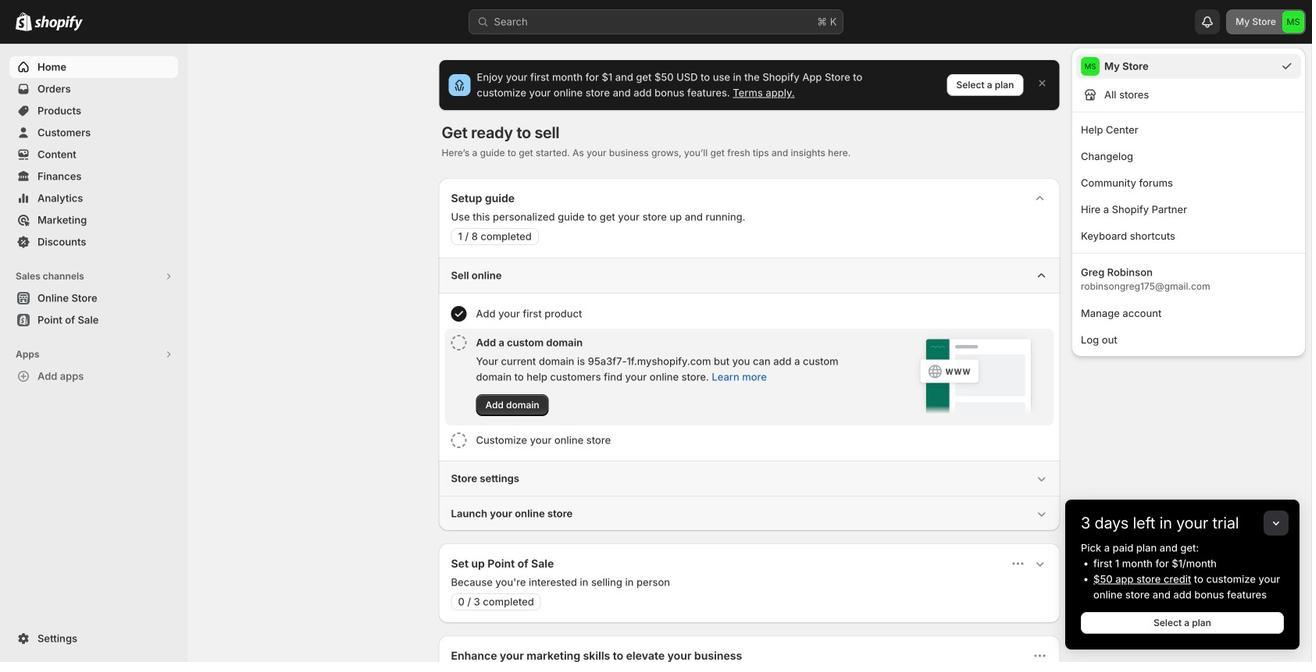 Task type: locate. For each thing, give the bounding box(es) containing it.
menu
[[1072, 48, 1306, 357]]

add your first product group
[[445, 300, 1054, 328]]

customize your online store group
[[445, 427, 1054, 455]]

mark customize your online store as done image
[[451, 433, 467, 448]]

my store image
[[1081, 57, 1100, 76]]

shopify image
[[16, 12, 32, 31]]

setup guide region
[[439, 178, 1061, 531]]

mark add your first product as not done image
[[451, 306, 467, 322]]



Task type: vqa. For each thing, say whether or not it's contained in the screenshot.
Marketing
no



Task type: describe. For each thing, give the bounding box(es) containing it.
guide categories group
[[439, 258, 1061, 531]]

add a custom domain group
[[445, 329, 1054, 426]]

mark add a custom domain as done image
[[451, 335, 467, 351]]

sell online group
[[439, 258, 1061, 461]]

shopify image
[[34, 15, 83, 31]]

my store image
[[1283, 11, 1305, 33]]



